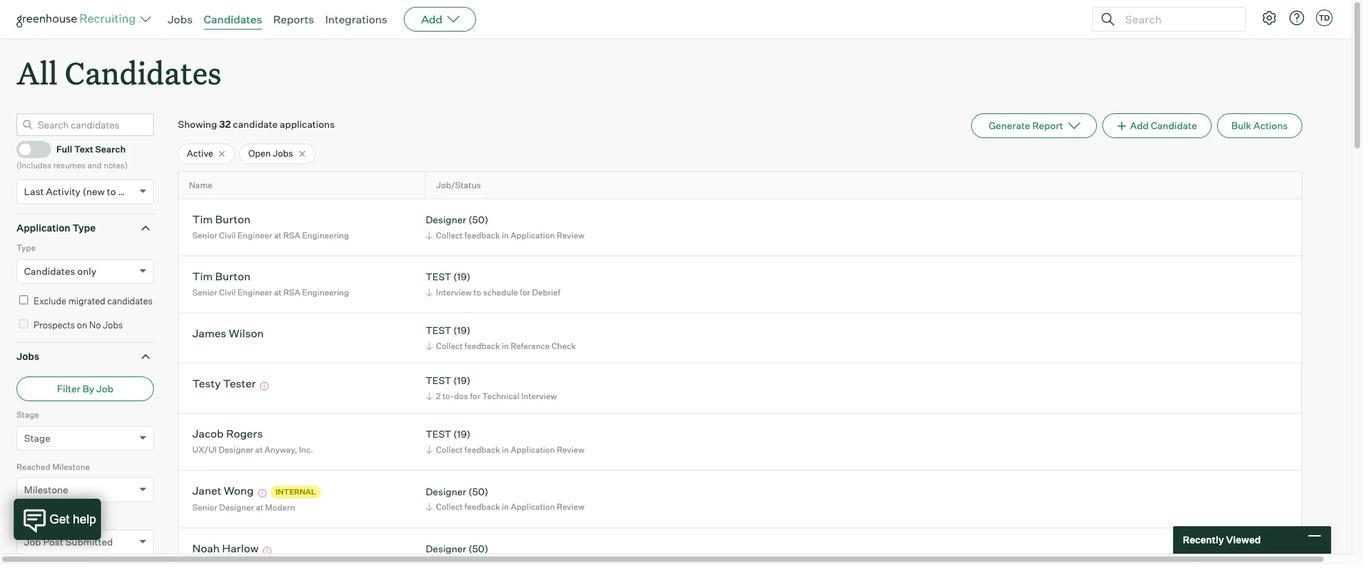 Task type: locate. For each thing, give the bounding box(es) containing it.
tim burton link for test
[[192, 270, 251, 286]]

milestone
[[52, 462, 90, 472], [24, 484, 68, 496]]

tim burton link for designer
[[192, 213, 251, 228]]

engineer for test (19)
[[238, 287, 272, 298]]

0 vertical spatial senior
[[192, 230, 218, 241]]

tim for designer
[[192, 213, 213, 226]]

2 senior from the top
[[192, 287, 218, 298]]

0 vertical spatial add
[[421, 12, 443, 26]]

test up the "collect feedback in reference check" link on the bottom of the page
[[426, 325, 452, 336]]

test
[[426, 271, 452, 283], [426, 325, 452, 336], [426, 375, 452, 387], [426, 428, 452, 440]]

3 test from the top
[[426, 375, 452, 387]]

integrations link
[[325, 12, 388, 26]]

2 burton from the top
[[215, 270, 251, 283]]

1 vertical spatial collect feedback in application review link
[[424, 443, 588, 456]]

1 tim burton senior civil engineer at rsa engineering from the top
[[192, 213, 349, 241]]

candidate
[[233, 118, 278, 130]]

last
[[24, 185, 44, 197]]

(19) up interview to schedule for debrief link at the left of the page
[[454, 271, 471, 283]]

last activity (new to old)
[[24, 185, 136, 197]]

civil for test (19)
[[219, 287, 236, 298]]

generate report
[[989, 120, 1064, 131]]

collect for senior civil engineer at rsa engineering
[[436, 230, 463, 241]]

tim burton senior civil engineer at rsa engineering for designer
[[192, 213, 349, 241]]

1 designer (50) collect feedback in application review from the top
[[426, 214, 585, 241]]

td button
[[1314, 7, 1336, 29]]

post down reached milestone element
[[43, 536, 63, 548]]

0 vertical spatial engineering
[[302, 230, 349, 241]]

0 vertical spatial burton
[[215, 213, 251, 226]]

(19) inside test (19) collect feedback in application review
[[454, 428, 471, 440]]

0 vertical spatial candidates
[[204, 12, 262, 26]]

wilson
[[229, 327, 264, 341]]

filter
[[57, 383, 81, 395]]

engineering for designer (50)
[[302, 230, 349, 241]]

4 feedback from the top
[[465, 502, 500, 512]]

feedback up test (19) 2 to-dos for technical interview
[[465, 341, 500, 351]]

0 vertical spatial job
[[96, 383, 113, 395]]

1 vertical spatial review
[[557, 445, 585, 455]]

on
[[77, 320, 87, 331]]

jobs right no
[[103, 320, 123, 331]]

4 test from the top
[[426, 428, 452, 440]]

engineering
[[302, 230, 349, 241], [302, 287, 349, 298]]

test inside test (19) 2 to-dos for technical interview
[[426, 375, 452, 387]]

2 tim burton link from the top
[[192, 270, 251, 286]]

add inside popup button
[[421, 12, 443, 26]]

Exclude migrated candidates checkbox
[[19, 295, 28, 304]]

(19) inside "test (19) interview to schedule for debrief"
[[454, 271, 471, 283]]

test up 2
[[426, 375, 452, 387]]

collect inside test (19) collect feedback in reference check
[[436, 341, 463, 351]]

Prospects on No Jobs checkbox
[[19, 320, 28, 329]]

1 horizontal spatial interview
[[521, 391, 557, 401]]

2 engineering from the top
[[302, 287, 349, 298]]

collect feedback in application review link up "test (19) interview to schedule for debrief"
[[424, 229, 588, 242]]

1 vertical spatial add
[[1131, 120, 1149, 131]]

1 vertical spatial interview
[[521, 391, 557, 401]]

feedback up "test (19) interview to schedule for debrief"
[[465, 230, 500, 241]]

burton for test
[[215, 270, 251, 283]]

collect for ux/ui designer at anyway, inc.
[[436, 445, 463, 455]]

review for tim burton
[[557, 230, 585, 241]]

tim burton link up james wilson
[[192, 270, 251, 286]]

1 engineer from the top
[[238, 230, 272, 241]]

collect up to-
[[436, 341, 463, 351]]

2 (19) from the top
[[454, 325, 471, 336]]

senior up "james"
[[192, 287, 218, 298]]

2 vertical spatial collect feedback in application review link
[[424, 501, 588, 514]]

2 vertical spatial candidates
[[24, 265, 75, 277]]

1 horizontal spatial to
[[474, 287, 482, 298]]

candidates
[[204, 12, 262, 26], [65, 52, 222, 93], [24, 265, 75, 277]]

test up interview to schedule for debrief link at the left of the page
[[426, 271, 452, 283]]

0 vertical spatial job post submitted
[[16, 514, 93, 524]]

ux/ui
[[192, 445, 217, 455]]

(19) for tim burton
[[454, 271, 471, 283]]

0 vertical spatial engineer
[[238, 230, 272, 241]]

designer (50) collect feedback in application review up "test (19) interview to schedule for debrief"
[[426, 214, 585, 241]]

submitted
[[52, 514, 93, 524], [65, 536, 113, 548]]

1 review from the top
[[557, 230, 585, 241]]

for right dos
[[470, 391, 481, 401]]

0 vertical spatial collect feedback in application review link
[[424, 229, 588, 242]]

candidates only
[[24, 265, 96, 277]]

1 feedback from the top
[[465, 230, 500, 241]]

candidates up exclude
[[24, 265, 75, 277]]

candidates link
[[204, 12, 262, 26]]

to left "schedule"
[[474, 287, 482, 298]]

1 collect from the top
[[436, 230, 463, 241]]

3 (19) from the top
[[454, 375, 471, 387]]

in up "test (19) interview to schedule for debrief"
[[502, 230, 509, 241]]

1 vertical spatial milestone
[[24, 484, 68, 496]]

at
[[274, 230, 282, 241], [274, 287, 282, 298], [255, 445, 263, 455], [256, 502, 264, 513]]

janet wong has been in application review for more than 5 days image
[[256, 490, 269, 498]]

1 vertical spatial (50)
[[469, 486, 489, 498]]

1 vertical spatial designer (50) collect feedback in application review
[[426, 486, 585, 512]]

reached milestone element
[[16, 460, 154, 512]]

(19) for jacob rogers
[[454, 428, 471, 440]]

test for jacob rogers
[[426, 428, 452, 440]]

0 vertical spatial civil
[[219, 230, 236, 241]]

last activity (new to old) option
[[24, 185, 136, 197]]

4 in from the top
[[502, 502, 509, 512]]

(19) up the "collect feedback in reference check" link on the bottom of the page
[[454, 325, 471, 336]]

4 (19) from the top
[[454, 428, 471, 440]]

1 in from the top
[[502, 230, 509, 241]]

2 vertical spatial (50)
[[469, 543, 489, 555]]

designer (50)
[[426, 543, 489, 555]]

collect feedback in application review link
[[424, 229, 588, 242], [424, 443, 588, 456], [424, 501, 588, 514]]

1 vertical spatial civil
[[219, 287, 236, 298]]

to left the old)
[[107, 185, 116, 197]]

candidates for candidates
[[204, 12, 262, 26]]

1 vertical spatial rsa
[[284, 287, 301, 298]]

3 collect feedback in application review link from the top
[[424, 501, 588, 514]]

test (19) collect feedback in application review
[[426, 428, 585, 455]]

bulk actions link
[[1218, 114, 1303, 138]]

Search text field
[[1122, 9, 1234, 29]]

designer (50) collect feedback in application review down test (19) collect feedback in application review
[[426, 486, 585, 512]]

milestone down stage 'element'
[[52, 462, 90, 472]]

1 vertical spatial tim
[[192, 270, 213, 283]]

collect for senior designer at modern
[[436, 502, 463, 512]]

application inside test (19) collect feedback in application review
[[511, 445, 555, 455]]

testy tester
[[192, 377, 256, 391]]

1 vertical spatial senior
[[192, 287, 218, 298]]

1 horizontal spatial for
[[520, 287, 531, 298]]

(50) for senior civil engineer at rsa engineering
[[469, 214, 489, 226]]

senior down 'janet'
[[192, 502, 218, 513]]

3 review from the top
[[557, 502, 585, 512]]

interview
[[436, 287, 472, 298], [521, 391, 557, 401]]

0 vertical spatial to
[[107, 185, 116, 197]]

senior down name
[[192, 230, 218, 241]]

2 tim from the top
[[192, 270, 213, 283]]

3 (50) from the top
[[469, 543, 489, 555]]

0 vertical spatial for
[[520, 287, 531, 298]]

for inside test (19) 2 to-dos for technical interview
[[470, 391, 481, 401]]

to inside "test (19) interview to schedule for debrief"
[[474, 287, 482, 298]]

jacob rogers link
[[192, 427, 263, 443]]

2 tim burton senior civil engineer at rsa engineering from the top
[[192, 270, 349, 298]]

collect feedback in reference check link
[[424, 339, 580, 353]]

1 senior from the top
[[192, 230, 218, 241]]

0 horizontal spatial for
[[470, 391, 481, 401]]

0 horizontal spatial add
[[421, 12, 443, 26]]

open
[[248, 148, 271, 159]]

1 test from the top
[[426, 271, 452, 283]]

technical
[[483, 391, 520, 401]]

1 tim burton link from the top
[[192, 213, 251, 228]]

tim
[[192, 213, 213, 226], [192, 270, 213, 283]]

3 senior from the top
[[192, 502, 218, 513]]

collect down job/status
[[436, 230, 463, 241]]

1 vertical spatial tim burton link
[[192, 270, 251, 286]]

active
[[187, 148, 213, 159]]

collect feedback in application review link for rogers
[[424, 443, 588, 456]]

type down 'last activity (new to old)' option
[[72, 222, 96, 233]]

viewed
[[1227, 534, 1262, 546]]

0 vertical spatial type
[[72, 222, 96, 233]]

interview left "schedule"
[[436, 287, 472, 298]]

(50)
[[469, 214, 489, 226], [469, 486, 489, 498], [469, 543, 489, 555]]

configure image
[[1262, 10, 1278, 26]]

2 civil from the top
[[219, 287, 236, 298]]

feedback inside test (19) collect feedback in application review
[[465, 445, 500, 455]]

type down application type
[[16, 243, 36, 253]]

candidates inside type element
[[24, 265, 75, 277]]

tim burton link
[[192, 213, 251, 228], [192, 270, 251, 286]]

collect feedback in application review link down technical
[[424, 443, 588, 456]]

1 horizontal spatial add
[[1131, 120, 1149, 131]]

0 vertical spatial tim burton link
[[192, 213, 251, 228]]

1 collect feedback in application review link from the top
[[424, 229, 588, 242]]

review
[[557, 230, 585, 241], [557, 445, 585, 455], [557, 502, 585, 512]]

2 engineer from the top
[[238, 287, 272, 298]]

post
[[33, 514, 50, 524], [43, 536, 63, 548]]

application for senior civil engineer at rsa engineering
[[511, 230, 555, 241]]

in down technical
[[502, 445, 509, 455]]

in inside test (19) collect feedback in application review
[[502, 445, 509, 455]]

3 in from the top
[[502, 445, 509, 455]]

1 vertical spatial engineering
[[302, 287, 349, 298]]

1 burton from the top
[[215, 213, 251, 226]]

in left reference
[[502, 341, 509, 351]]

1 vertical spatial tim burton senior civil engineer at rsa engineering
[[192, 270, 349, 298]]

interview right technical
[[521, 391, 557, 401]]

for inside "test (19) interview to schedule for debrief"
[[520, 287, 531, 298]]

feedback
[[465, 230, 500, 241], [465, 341, 500, 351], [465, 445, 500, 455], [465, 502, 500, 512]]

add candidate
[[1131, 120, 1198, 131]]

interview inside test (19) 2 to-dos for technical interview
[[521, 391, 557, 401]]

0 vertical spatial designer (50) collect feedback in application review
[[426, 214, 585, 241]]

2 (50) from the top
[[469, 486, 489, 498]]

1 (19) from the top
[[454, 271, 471, 283]]

full
[[56, 144, 72, 155]]

filter by job
[[57, 383, 113, 395]]

1 tim from the top
[[192, 213, 213, 226]]

only
[[77, 265, 96, 277]]

collect down to-
[[436, 445, 463, 455]]

harlow
[[222, 542, 259, 556]]

tester
[[223, 377, 256, 391]]

senior designer at modern
[[192, 502, 295, 513]]

engineer for designer (50)
[[238, 230, 272, 241]]

1 vertical spatial engineer
[[238, 287, 272, 298]]

0 vertical spatial milestone
[[52, 462, 90, 472]]

review inside test (19) collect feedback in application review
[[557, 445, 585, 455]]

in for senior designer at modern
[[502, 502, 509, 512]]

for
[[520, 287, 531, 298], [470, 391, 481, 401]]

2 in from the top
[[502, 341, 509, 351]]

all
[[16, 52, 58, 93]]

full text search (includes resumes and notes)
[[16, 144, 128, 171]]

2 vertical spatial review
[[557, 502, 585, 512]]

0 vertical spatial (50)
[[469, 214, 489, 226]]

test down 2
[[426, 428, 452, 440]]

2 vertical spatial senior
[[192, 502, 218, 513]]

designer
[[426, 214, 467, 226], [219, 445, 254, 455], [426, 486, 467, 498], [219, 502, 254, 513], [426, 543, 467, 555]]

tim burton senior civil engineer at rsa engineering
[[192, 213, 349, 241], [192, 270, 349, 298]]

showing
[[178, 118, 217, 130]]

for left debrief on the bottom left
[[520, 287, 531, 298]]

activity
[[46, 185, 81, 197]]

in inside test (19) collect feedback in reference check
[[502, 341, 509, 351]]

job inside button
[[96, 383, 113, 395]]

reached milestone
[[16, 462, 90, 472]]

application for ux/ui designer at anyway, inc.
[[511, 445, 555, 455]]

jobs
[[168, 12, 193, 26], [273, 148, 293, 159], [103, 320, 123, 331], [16, 350, 39, 362]]

recently
[[1184, 534, 1225, 546]]

candidates right the jobs link
[[204, 12, 262, 26]]

stage element
[[16, 408, 154, 460]]

2 review from the top
[[557, 445, 585, 455]]

application
[[16, 222, 70, 233], [511, 230, 555, 241], [511, 445, 555, 455], [511, 502, 555, 512]]

2 test from the top
[[426, 325, 452, 336]]

2 designer (50) collect feedback in application review from the top
[[426, 486, 585, 512]]

(19) down dos
[[454, 428, 471, 440]]

to-
[[443, 391, 454, 401]]

1 civil from the top
[[219, 230, 236, 241]]

to
[[107, 185, 116, 197], [474, 287, 482, 298]]

1 vertical spatial to
[[474, 287, 482, 298]]

tim burton link down name
[[192, 213, 251, 228]]

janet wong link
[[192, 484, 254, 500]]

0 vertical spatial interview
[[436, 287, 472, 298]]

feedback up designer (50)
[[465, 502, 500, 512]]

1 (50) from the top
[[469, 214, 489, 226]]

candidates down the jobs link
[[65, 52, 222, 93]]

2 feedback from the top
[[465, 341, 500, 351]]

greenhouse recruiting image
[[16, 11, 140, 27]]

0 vertical spatial tim
[[192, 213, 213, 226]]

name
[[189, 180, 213, 190]]

3 feedback from the top
[[465, 445, 500, 455]]

(19) inside test (19) 2 to-dos for technical interview
[[454, 375, 471, 387]]

0 vertical spatial review
[[557, 230, 585, 241]]

schedule
[[483, 287, 518, 298]]

collect
[[436, 230, 463, 241], [436, 341, 463, 351], [436, 445, 463, 455], [436, 502, 463, 512]]

report
[[1033, 120, 1064, 131]]

0 horizontal spatial to
[[107, 185, 116, 197]]

in down test (19) collect feedback in application review
[[502, 502, 509, 512]]

janet wong
[[192, 484, 254, 498]]

2 collect feedback in application review link from the top
[[424, 443, 588, 456]]

no
[[89, 320, 101, 331]]

test inside test (19) collect feedback in application review
[[426, 428, 452, 440]]

rsa
[[284, 230, 301, 241], [284, 287, 301, 298]]

candidate reports are now available! apply filters and select "view in app" element
[[972, 114, 1098, 138]]

bulk
[[1232, 120, 1252, 131]]

2 collect from the top
[[436, 341, 463, 351]]

interview inside "test (19) interview to schedule for debrief"
[[436, 287, 472, 298]]

engineer
[[238, 230, 272, 241], [238, 287, 272, 298]]

0 vertical spatial rsa
[[284, 230, 301, 241]]

1 vertical spatial stage
[[24, 432, 51, 444]]

collect up designer (50)
[[436, 502, 463, 512]]

4 collect from the top
[[436, 502, 463, 512]]

collect feedback in application review link up designer (50)
[[424, 501, 588, 514]]

2 rsa from the top
[[284, 287, 301, 298]]

1 engineering from the top
[[302, 230, 349, 241]]

feedback down 2 to-dos for technical interview 'link'
[[465, 445, 500, 455]]

collect inside test (19) collect feedback in application review
[[436, 445, 463, 455]]

0 horizontal spatial type
[[16, 243, 36, 253]]

1 vertical spatial burton
[[215, 270, 251, 283]]

3 collect from the top
[[436, 445, 463, 455]]

stage
[[16, 410, 39, 420], [24, 432, 51, 444]]

1 vertical spatial for
[[470, 391, 481, 401]]

1 vertical spatial post
[[43, 536, 63, 548]]

designer (50) collect feedback in application review for senior civil engineer at rsa engineering
[[426, 214, 585, 241]]

1 rsa from the top
[[284, 230, 301, 241]]

tim up "james"
[[192, 270, 213, 283]]

0 vertical spatial tim burton senior civil engineer at rsa engineering
[[192, 213, 349, 241]]

td button
[[1317, 10, 1333, 26]]

milestone down reached milestone
[[24, 484, 68, 496]]

add button
[[404, 7, 476, 32]]

post down reached
[[33, 514, 50, 524]]

james
[[192, 327, 227, 341]]

tim down name
[[192, 213, 213, 226]]

designer (50) collect feedback in application review for senior designer at modern
[[426, 486, 585, 512]]

1 vertical spatial candidates
[[65, 52, 222, 93]]

candidates
[[107, 295, 153, 306]]

1 vertical spatial submitted
[[65, 536, 113, 548]]

0 horizontal spatial interview
[[436, 287, 472, 298]]

(19) up dos
[[454, 375, 471, 387]]

test inside "test (19) interview to schedule for debrief"
[[426, 271, 452, 283]]

2 to-dos for technical interview link
[[424, 390, 561, 403]]



Task type: describe. For each thing, give the bounding box(es) containing it.
test (19) interview to schedule for debrief
[[426, 271, 561, 298]]

modern
[[265, 502, 295, 513]]

prospects
[[34, 320, 75, 331]]

(50) for senior designer at modern
[[469, 486, 489, 498]]

janet
[[192, 484, 222, 498]]

tim for test
[[192, 270, 213, 283]]

recently viewed
[[1184, 534, 1262, 546]]

prospects on no jobs
[[34, 320, 123, 331]]

job/status
[[436, 180, 481, 190]]

rsa for test (19)
[[284, 287, 301, 298]]

tim burton senior civil engineer at rsa engineering for test
[[192, 270, 349, 298]]

search
[[95, 144, 126, 155]]

td
[[1320, 13, 1331, 23]]

(19) for testy tester
[[454, 375, 471, 387]]

debrief
[[532, 287, 561, 298]]

anyway,
[[265, 445, 297, 455]]

review for jacob rogers
[[557, 445, 585, 455]]

add for add candidate
[[1131, 120, 1149, 131]]

resumes
[[53, 160, 86, 171]]

noah harlow
[[192, 542, 259, 556]]

for for tim burton
[[520, 287, 531, 298]]

a follow-up was set for sep 22, 2023 for noah harlow image
[[261, 547, 274, 556]]

to for schedule
[[474, 287, 482, 298]]

internal
[[276, 487, 316, 497]]

type element
[[16, 241, 154, 293]]

0 vertical spatial submitted
[[52, 514, 93, 524]]

application for senior designer at modern
[[511, 502, 555, 512]]

add for add
[[421, 12, 443, 26]]

in for ux/ui designer at anyway, inc.
[[502, 445, 509, 455]]

interview to schedule for debrief link
[[424, 286, 564, 299]]

actions
[[1254, 120, 1289, 131]]

burton for designer
[[215, 213, 251, 226]]

exclude
[[34, 295, 66, 306]]

reference
[[511, 341, 550, 351]]

jobs left candidates link
[[168, 12, 193, 26]]

job post submitted element
[[16, 512, 154, 564]]

showing 32 candidate applications
[[178, 118, 335, 130]]

noah
[[192, 542, 220, 556]]

candidates for candidates only
[[24, 265, 75, 277]]

generate
[[989, 120, 1031, 131]]

designer inside jacob rogers ux/ui designer at anyway, inc.
[[219, 445, 254, 455]]

for for testy tester
[[470, 391, 481, 401]]

(includes
[[16, 160, 51, 171]]

senior for test (19)
[[192, 287, 218, 298]]

civil for designer (50)
[[219, 230, 236, 241]]

feedback for senior designer at modern
[[465, 502, 500, 512]]

test inside test (19) collect feedback in reference check
[[426, 325, 452, 336]]

james wilson
[[192, 327, 264, 341]]

and
[[87, 160, 102, 171]]

jobs right the open
[[273, 148, 293, 159]]

1 vertical spatial job
[[16, 514, 31, 524]]

Search candidates field
[[16, 114, 154, 136]]

feedback for ux/ui designer at anyway, inc.
[[465, 445, 500, 455]]

generate report button
[[972, 114, 1098, 138]]

testy tester link
[[192, 377, 256, 393]]

0 vertical spatial stage
[[16, 410, 39, 420]]

feedback inside test (19) collect feedback in reference check
[[465, 341, 500, 351]]

reached
[[16, 462, 50, 472]]

reports
[[273, 12, 314, 26]]

all candidates
[[16, 52, 222, 93]]

(new
[[83, 185, 105, 197]]

jacob
[[192, 427, 224, 441]]

test for testy tester
[[426, 375, 452, 387]]

james wilson link
[[192, 327, 264, 343]]

inc.
[[299, 445, 313, 455]]

open jobs
[[248, 148, 293, 159]]

check
[[552, 341, 576, 351]]

test (19) collect feedback in reference check
[[426, 325, 576, 351]]

senior for designer (50)
[[192, 230, 218, 241]]

test (19) 2 to-dos for technical interview
[[426, 375, 557, 401]]

by
[[83, 383, 94, 395]]

test for tim burton
[[426, 271, 452, 283]]

1 horizontal spatial type
[[72, 222, 96, 233]]

bulk actions
[[1232, 120, 1289, 131]]

wong
[[224, 484, 254, 498]]

application type
[[16, 222, 96, 233]]

testy
[[192, 377, 221, 391]]

2 vertical spatial job
[[24, 536, 41, 548]]

collect feedback in application review link for burton
[[424, 229, 588, 242]]

in for senior civil engineer at rsa engineering
[[502, 230, 509, 241]]

jobs down prospects on no jobs option
[[16, 350, 39, 362]]

notes)
[[104, 160, 128, 171]]

(19) inside test (19) collect feedback in reference check
[[454, 325, 471, 336]]

candidates only option
[[24, 265, 96, 277]]

candidate
[[1152, 120, 1198, 131]]

rsa for designer (50)
[[284, 230, 301, 241]]

dos
[[454, 391, 468, 401]]

engineering for test (19)
[[302, 287, 349, 298]]

at inside jacob rogers ux/ui designer at anyway, inc.
[[255, 445, 263, 455]]

testy tester has been in technical interview for more than 14 days image
[[258, 382, 271, 391]]

1 vertical spatial type
[[16, 243, 36, 253]]

0 vertical spatial post
[[33, 514, 50, 524]]

feedback for senior civil engineer at rsa engineering
[[465, 230, 500, 241]]

jacob rogers ux/ui designer at anyway, inc.
[[192, 427, 313, 455]]

reports link
[[273, 12, 314, 26]]

2
[[436, 391, 441, 401]]

jobs link
[[168, 12, 193, 26]]

to for old)
[[107, 185, 116, 197]]

text
[[74, 144, 93, 155]]

migrated
[[68, 295, 105, 306]]

exclude migrated candidates
[[34, 295, 153, 306]]

noah harlow link
[[192, 542, 259, 558]]

1 vertical spatial job post submitted
[[24, 536, 113, 548]]

add candidate link
[[1103, 114, 1212, 138]]

checkmark image
[[23, 144, 33, 153]]

applications
[[280, 118, 335, 130]]

filter by job button
[[16, 377, 154, 402]]



Task type: vqa. For each thing, say whether or not it's contained in the screenshot.
of
no



